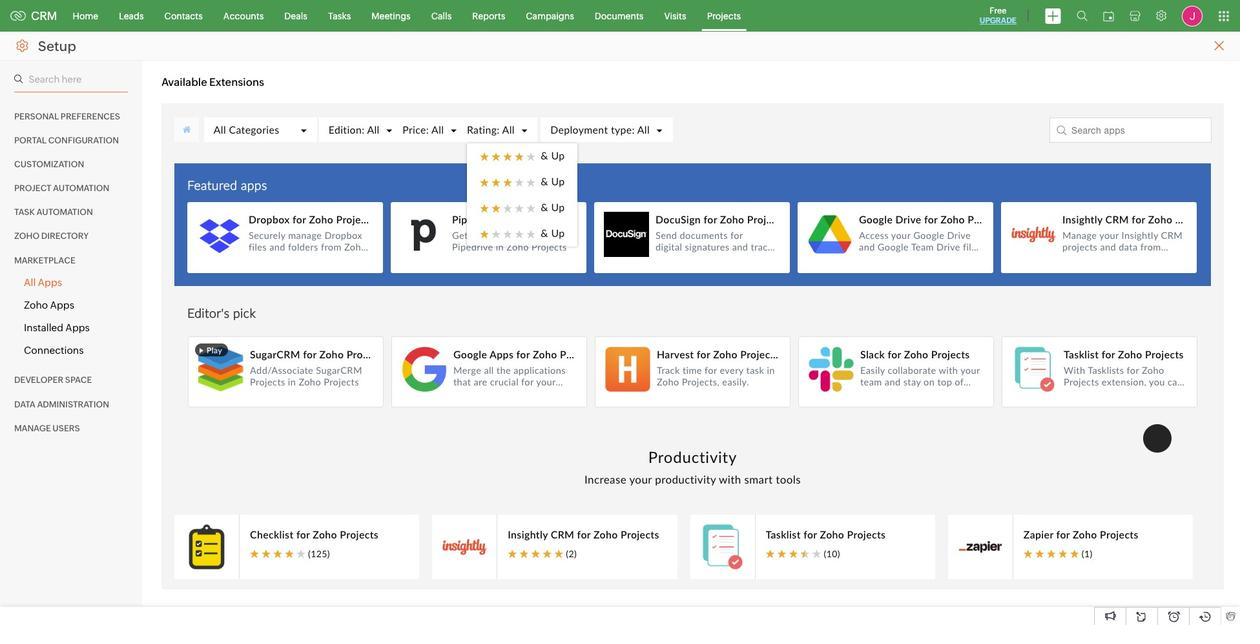 Task type: vqa. For each thing, say whether or not it's contained in the screenshot.
Documents on the top
yes



Task type: locate. For each thing, give the bounding box(es) containing it.
visits
[[664, 11, 686, 21]]

crm
[[31, 9, 57, 23]]

accounts link
[[213, 0, 274, 31]]

calls link
[[421, 0, 462, 31]]

profile image
[[1182, 5, 1203, 26]]

documents link
[[584, 0, 654, 31]]

crm link
[[10, 9, 57, 23]]

documents
[[595, 11, 644, 21]]

contacts link
[[154, 0, 213, 31]]

deals link
[[274, 0, 318, 31]]

free
[[990, 6, 1007, 16]]

reports
[[472, 11, 505, 21]]

free upgrade
[[980, 6, 1017, 25]]

calls
[[431, 11, 452, 21]]

leads link
[[109, 0, 154, 31]]

home link
[[62, 0, 109, 31]]

projects
[[707, 11, 741, 21]]

campaigns
[[526, 11, 574, 21]]

create menu element
[[1037, 0, 1069, 31]]



Task type: describe. For each thing, give the bounding box(es) containing it.
home
[[73, 11, 98, 21]]

accounts
[[223, 11, 264, 21]]

meetings link
[[361, 0, 421, 31]]

deals
[[284, 11, 307, 21]]

tasks link
[[318, 0, 361, 31]]

meetings
[[372, 11, 411, 21]]

reports link
[[462, 0, 516, 31]]

create menu image
[[1045, 8, 1061, 24]]

visits link
[[654, 0, 697, 31]]

upgrade
[[980, 16, 1017, 25]]

calendar image
[[1103, 11, 1114, 21]]

campaigns link
[[516, 0, 584, 31]]

contacts
[[164, 11, 203, 21]]

search image
[[1077, 10, 1088, 21]]

profile element
[[1174, 0, 1211, 31]]

search element
[[1069, 0, 1096, 32]]

projects link
[[697, 0, 751, 31]]

leads
[[119, 11, 144, 21]]

tasks
[[328, 11, 351, 21]]



